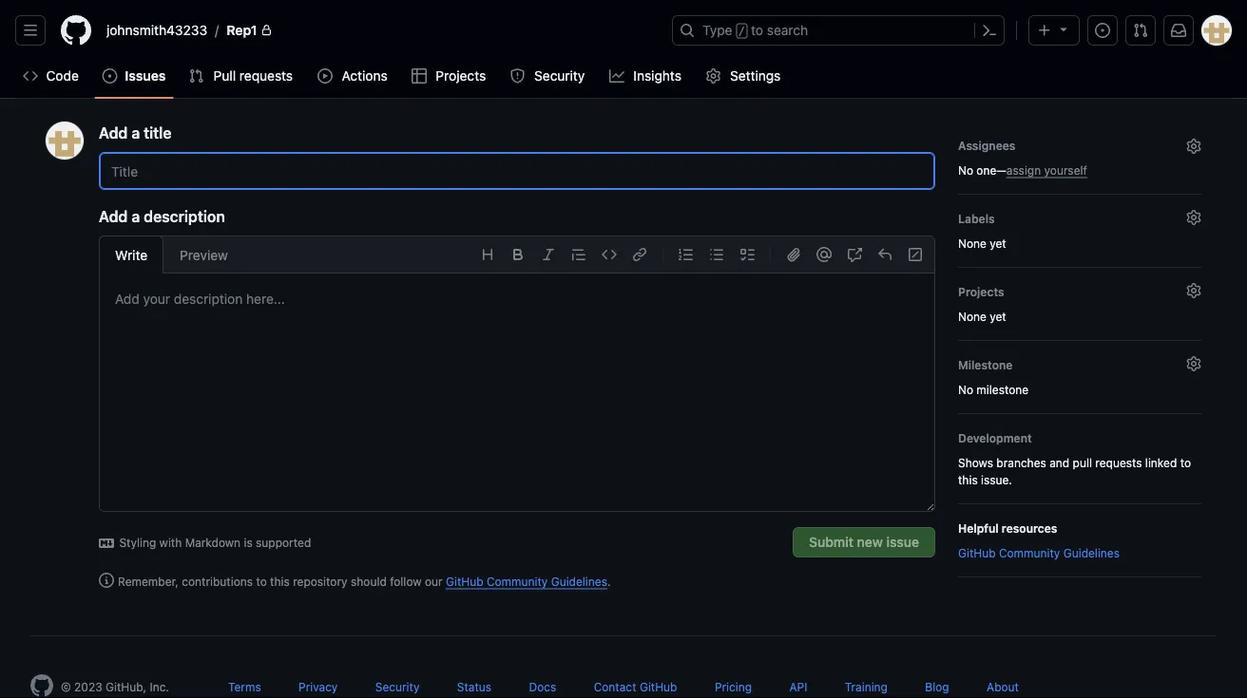 Task type: locate. For each thing, give the bounding box(es) containing it.
2 a from the top
[[132, 208, 140, 226]]

3 gear image from the top
[[1187, 283, 1202, 299]]

0 vertical spatial github
[[958, 547, 996, 560]]

training link
[[845, 681, 888, 694]]

this
[[958, 474, 978, 487], [270, 575, 290, 589]]

issues
[[125, 68, 166, 84]]

branches
[[997, 456, 1047, 470]]

add for add a description
[[99, 208, 128, 226]]

list unordered image
[[709, 247, 725, 262]]

community right our
[[487, 575, 548, 589]]

no one— assign yourself
[[958, 164, 1088, 177]]

2 none yet from the top
[[958, 310, 1007, 323]]

gear image inside labels popup button
[[1187, 210, 1202, 225]]

1 no from the top
[[958, 164, 974, 177]]

1 horizontal spatial git pull request image
[[1133, 23, 1149, 38]]

security link
[[503, 62, 594, 90], [375, 681, 420, 694]]

1 horizontal spatial this
[[958, 474, 978, 487]]

1 horizontal spatial github community guidelines link
[[958, 547, 1120, 560]]

0 horizontal spatial /
[[215, 22, 219, 38]]

styling with markdown is supported
[[116, 536, 311, 550]]

homepage image
[[30, 675, 53, 698]]

blog link
[[925, 681, 950, 694]]

none yet down labels
[[958, 237, 1007, 250]]

privacy link
[[299, 681, 338, 694]]

remember,
[[118, 575, 179, 589]]

none
[[958, 237, 987, 250], [958, 310, 987, 323]]

Add a title text field
[[99, 152, 936, 190]]

add a description
[[99, 208, 225, 226]]

helpful resources
[[958, 522, 1058, 535]]

1 vertical spatial code image
[[602, 247, 617, 262]]

a up write button
[[132, 208, 140, 226]]

1 horizontal spatial projects
[[958, 285, 1005, 299]]

0 horizontal spatial security link
[[375, 681, 420, 694]]

submit new issue
[[809, 535, 919, 551]]

homepage image
[[61, 15, 91, 46]]

/ for johnsmith43233
[[215, 22, 219, 38]]

issue opened image right triangle down image
[[1095, 23, 1111, 38]]

yet for labels
[[990, 237, 1007, 250]]

1 horizontal spatial to
[[751, 22, 764, 38]]

helpful
[[958, 522, 999, 535]]

0 horizontal spatial github community guidelines link
[[446, 575, 608, 589]]

markdown image
[[99, 536, 114, 551]]

1 horizontal spatial code image
[[602, 247, 617, 262]]

/ right type
[[739, 25, 745, 38]]

0 vertical spatial yet
[[990, 237, 1007, 250]]

2 vertical spatial github
[[640, 681, 677, 694]]

a left title
[[132, 124, 140, 142]]

1 horizontal spatial /
[[739, 25, 745, 38]]

community down resources
[[999, 547, 1061, 560]]

0 vertical spatial this
[[958, 474, 978, 487]]

2 vertical spatial to
[[256, 575, 267, 589]]

submit
[[809, 535, 854, 551]]

issue opened image left issues
[[102, 68, 117, 84]]

code image left link icon
[[602, 247, 617, 262]]

1 vertical spatial git pull request image
[[189, 68, 204, 84]]

code image
[[23, 68, 38, 84], [602, 247, 617, 262]]

yet for projects
[[990, 310, 1007, 323]]

command palette image
[[982, 23, 997, 38]]

api
[[790, 681, 808, 694]]

add for add a title
[[99, 124, 128, 142]]

lock image
[[261, 25, 273, 36]]

0 vertical spatial projects
[[436, 68, 486, 84]]

requests
[[240, 68, 293, 84], [1096, 456, 1142, 470]]

submit new issue button
[[793, 528, 936, 558]]

pricing link
[[715, 681, 752, 694]]

settings link
[[698, 62, 790, 90]]

  text field
[[100, 274, 935, 512]]

/ for type
[[739, 25, 745, 38]]

0 vertical spatial no
[[958, 164, 974, 177]]

0 vertical spatial a
[[132, 124, 140, 142]]

none yet
[[958, 237, 1007, 250], [958, 310, 1007, 323]]

projects up milestone at the right bottom
[[958, 285, 1005, 299]]

0 horizontal spatial to
[[256, 575, 267, 589]]

0 horizontal spatial guidelines
[[551, 575, 608, 589]]

2 gear image from the top
[[1187, 210, 1202, 225]]

gear image for assignees
[[1187, 139, 1202, 154]]

description down preview
[[174, 291, 243, 307]]

1 vertical spatial projects
[[958, 285, 1005, 299]]

pull
[[214, 68, 236, 84]]

add for add your description here...
[[115, 291, 140, 307]]

0 vertical spatial requests
[[240, 68, 293, 84]]

2 vertical spatial add
[[115, 291, 140, 307]]

projects
[[436, 68, 486, 84], [958, 285, 1005, 299]]

no down milestone at the right bottom
[[958, 383, 974, 397]]

yet down labels
[[990, 237, 1007, 250]]

2 no from the top
[[958, 383, 974, 397]]

git pull request image left notifications image
[[1133, 23, 1149, 38]]

github community guidelines link down resources
[[958, 547, 1120, 560]]

a
[[132, 124, 140, 142], [132, 208, 140, 226]]

1 vertical spatial security
[[375, 681, 420, 694]]

to left search
[[751, 22, 764, 38]]

code image left code
[[23, 68, 38, 84]]

none for projects
[[958, 310, 987, 323]]

1 vertical spatial description
[[174, 291, 243, 307]]

description
[[144, 208, 225, 226], [174, 291, 243, 307]]

0 horizontal spatial issue opened image
[[102, 68, 117, 84]]

supported
[[256, 536, 311, 550]]

pull requests
[[214, 68, 293, 84]]

security right "shield" image
[[534, 68, 585, 84]]

add your description here...
[[115, 291, 285, 307]]

pricing
[[715, 681, 752, 694]]

to
[[751, 22, 764, 38], [1181, 456, 1191, 470], [256, 575, 267, 589]]

/ left rep1 at the top
[[215, 22, 219, 38]]

security left status
[[375, 681, 420, 694]]

gear image inside milestone popup button
[[1187, 357, 1202, 372]]

1 a from the top
[[132, 124, 140, 142]]

gear image
[[1187, 139, 1202, 154], [1187, 210, 1202, 225], [1187, 283, 1202, 299], [1187, 357, 1202, 372]]

0 horizontal spatial security
[[375, 681, 420, 694]]

1 vertical spatial none yet
[[958, 310, 1007, 323]]

0 vertical spatial guidelines
[[1064, 547, 1120, 560]]

gear image inside assignees popup button
[[1187, 139, 1202, 154]]

projects inside 'link'
[[436, 68, 486, 84]]

0 vertical spatial git pull request image
[[1133, 23, 1149, 38]]

/ inside the johnsmith43233 /
[[215, 22, 219, 38]]

info image
[[99, 573, 114, 589]]

gear image for projects
[[1187, 283, 1202, 299]]

1 horizontal spatial github
[[640, 681, 677, 694]]

security link left status
[[375, 681, 420, 694]]

1 vertical spatial github community guidelines link
[[446, 575, 608, 589]]

none yet up milestone at the right bottom
[[958, 310, 1007, 323]]

0 horizontal spatial github
[[446, 575, 484, 589]]

yourself
[[1045, 164, 1088, 177]]

inc.
[[150, 681, 169, 694]]

none up milestone at the right bottom
[[958, 310, 987, 323]]

issue opened image inside the issues link
[[102, 68, 117, 84]]

terms
[[228, 681, 261, 694]]

cross reference image
[[847, 247, 862, 262]]

github right contact
[[640, 681, 677, 694]]

1 horizontal spatial issue opened image
[[1095, 23, 1111, 38]]

© 2023 github, inc.
[[61, 681, 169, 694]]

linked
[[1146, 456, 1177, 470]]

github right our
[[446, 575, 484, 589]]

/
[[215, 22, 219, 38], [739, 25, 745, 38]]

github down helpful at right
[[958, 547, 996, 560]]

list
[[99, 15, 661, 46]]

list ordered image
[[679, 247, 694, 262]]

1 vertical spatial add
[[99, 208, 128, 226]]

/ inside the type / to search
[[739, 25, 745, 38]]

no
[[958, 164, 974, 177], [958, 383, 974, 397]]

1 vertical spatial requests
[[1096, 456, 1142, 470]]

yet up milestone at the right bottom
[[990, 310, 1007, 323]]

2 none from the top
[[958, 310, 987, 323]]

none for labels
[[958, 237, 987, 250]]

0 horizontal spatial projects
[[436, 68, 486, 84]]

github community guidelines link right our
[[446, 575, 608, 589]]

none down labels
[[958, 237, 987, 250]]

issue opened image for topmost "git pull request" 'icon'
[[1095, 23, 1111, 38]]

list containing johnsmith43233 /
[[99, 15, 661, 46]]

4 gear image from the top
[[1187, 357, 1202, 372]]

0 vertical spatial security link
[[503, 62, 594, 90]]

gear image for milestone
[[1187, 357, 1202, 372]]

0 vertical spatial issue opened image
[[1095, 23, 1111, 38]]

0 vertical spatial none yet
[[958, 237, 1007, 250]]

add a title
[[99, 124, 172, 142]]

diff ignored image
[[908, 247, 923, 262]]

github community guidelines link
[[958, 547, 1120, 560], [446, 575, 608, 589]]

0 horizontal spatial requests
[[240, 68, 293, 84]]

link image
[[632, 247, 648, 262]]

1 yet from the top
[[990, 237, 1007, 250]]

1 none from the top
[[958, 237, 987, 250]]

2 horizontal spatial to
[[1181, 456, 1191, 470]]

add up write button
[[99, 208, 128, 226]]

contact github
[[594, 681, 677, 694]]

no for no one— assign yourself
[[958, 164, 974, 177]]

1 horizontal spatial requests
[[1096, 456, 1142, 470]]

development
[[958, 432, 1032, 445]]

1 gear image from the top
[[1187, 139, 1202, 154]]

0 vertical spatial community
[[999, 547, 1061, 560]]

about
[[987, 681, 1019, 694]]

1 horizontal spatial community
[[999, 547, 1061, 560]]

should
[[351, 575, 387, 589]]

1 none yet from the top
[[958, 237, 1007, 250]]

0 horizontal spatial this
[[270, 575, 290, 589]]

to right linked
[[1181, 456, 1191, 470]]

guidelines
[[1064, 547, 1120, 560], [551, 575, 608, 589]]

0 vertical spatial github community guidelines link
[[958, 547, 1120, 560]]

1 vertical spatial yet
[[990, 310, 1007, 323]]

shows branches and pull requests linked to this issue.
[[958, 456, 1191, 487]]

write button
[[99, 236, 164, 274]]

0 vertical spatial to
[[751, 22, 764, 38]]

0 horizontal spatial git pull request image
[[189, 68, 204, 84]]

0 vertical spatial none
[[958, 237, 987, 250]]

a for description
[[132, 208, 140, 226]]

description for a
[[144, 208, 225, 226]]

add left title
[[99, 124, 128, 142]]

git pull request image left pull
[[189, 68, 204, 84]]

1 vertical spatial no
[[958, 383, 974, 397]]

this down shows
[[958, 474, 978, 487]]

1 vertical spatial a
[[132, 208, 140, 226]]

gear image inside projects popup button
[[1187, 283, 1202, 299]]

1 vertical spatial to
[[1181, 456, 1191, 470]]

community
[[999, 547, 1061, 560], [487, 575, 548, 589]]

gear image for labels
[[1187, 210, 1202, 225]]

none yet for labels
[[958, 237, 1007, 250]]

2 horizontal spatial github
[[958, 547, 996, 560]]

yet
[[990, 237, 1007, 250], [990, 310, 1007, 323]]

to right contributions
[[256, 575, 267, 589]]

milestone
[[958, 358, 1013, 372]]

0 vertical spatial add
[[99, 124, 128, 142]]

this down supported
[[270, 575, 290, 589]]

actions
[[342, 68, 388, 84]]

projects right table 'icon'
[[436, 68, 486, 84]]

issue opened image
[[1095, 23, 1111, 38], [102, 68, 117, 84]]

1 vertical spatial none
[[958, 310, 987, 323]]

1 vertical spatial issue opened image
[[102, 68, 117, 84]]

no left one—
[[958, 164, 974, 177]]

0 horizontal spatial code image
[[23, 68, 38, 84]]

1 vertical spatial community
[[487, 575, 548, 589]]

1 horizontal spatial security
[[534, 68, 585, 84]]

0 vertical spatial code image
[[23, 68, 38, 84]]

description up the add a comment tab list
[[144, 208, 225, 226]]

1 vertical spatial guidelines
[[551, 575, 608, 589]]

git pull request image inside pull requests link
[[189, 68, 204, 84]]

git pull request image
[[1133, 23, 1149, 38], [189, 68, 204, 84]]

security
[[534, 68, 585, 84], [375, 681, 420, 694]]

contact github link
[[594, 681, 677, 694]]

github community guidelines
[[958, 547, 1120, 560]]

add left your
[[115, 291, 140, 307]]

security link left graph icon on the top of the page
[[503, 62, 594, 90]]

0 vertical spatial description
[[144, 208, 225, 226]]

2 yet from the top
[[990, 310, 1007, 323]]



Task type: vqa. For each thing, say whether or not it's contained in the screenshot.
first gear icon from the top of the page
yes



Task type: describe. For each thing, give the bounding box(es) containing it.
2023
[[74, 681, 102, 694]]

none yet for projects
[[958, 310, 1007, 323]]

one—
[[977, 164, 1007, 177]]

status
[[457, 681, 492, 694]]

labels
[[958, 212, 995, 225]]

docs link
[[529, 681, 557, 694]]

new
[[857, 535, 883, 551]]

preview
[[180, 247, 228, 263]]

add a comment tab list
[[99, 236, 244, 274]]

preview button
[[164, 236, 244, 274]]

1 horizontal spatial security link
[[503, 62, 594, 90]]

mention image
[[817, 247, 832, 262]]

to for this
[[256, 575, 267, 589]]

issues link
[[94, 62, 174, 90]]

table image
[[412, 68, 427, 84]]

johnsmith43233 link
[[99, 15, 215, 46]]

issue opened image for "git pull request" 'icon' within the pull requests link
[[102, 68, 117, 84]]

with
[[159, 536, 182, 550]]

our
[[425, 575, 443, 589]]

training
[[845, 681, 888, 694]]

notifications image
[[1171, 23, 1187, 38]]

0 horizontal spatial community
[[487, 575, 548, 589]]

your
[[143, 291, 170, 307]]

1 horizontal spatial guidelines
[[1064, 547, 1120, 560]]

shows
[[958, 456, 994, 470]]

reply image
[[878, 247, 893, 262]]

title
[[144, 124, 172, 142]]

this inside shows branches and pull requests linked to this issue.
[[958, 474, 978, 487]]

status link
[[457, 681, 492, 694]]

is
[[244, 536, 253, 550]]

insights
[[634, 68, 682, 84]]

1 vertical spatial this
[[270, 575, 290, 589]]

pull requests link
[[181, 62, 303, 90]]

api link
[[790, 681, 808, 694]]

assignees
[[958, 139, 1016, 152]]

github,
[[106, 681, 146, 694]]

johnsmith43233 /
[[106, 22, 219, 38]]

and
[[1050, 456, 1070, 470]]

to for search
[[751, 22, 764, 38]]

bold image
[[511, 247, 526, 262]]

assignees button
[[958, 133, 1202, 158]]

.
[[608, 575, 611, 589]]

italic image
[[541, 247, 556, 262]]

quote image
[[571, 247, 587, 262]]

code link
[[15, 62, 87, 90]]

contact
[[594, 681, 637, 694]]

to inside shows branches and pull requests linked to this issue.
[[1181, 456, 1191, 470]]

settings
[[730, 68, 781, 84]]

code
[[46, 68, 79, 84]]

play image
[[318, 68, 333, 84]]

type / to search
[[703, 22, 808, 38]]

markdown
[[185, 536, 241, 550]]

contributions
[[182, 575, 253, 589]]

search
[[767, 22, 808, 38]]

johnsmith43233
[[106, 22, 207, 38]]

no milestone
[[958, 383, 1029, 397]]

follow
[[390, 575, 422, 589]]

write
[[115, 247, 148, 263]]

©
[[61, 681, 71, 694]]

projects button
[[958, 280, 1202, 304]]

rep1
[[227, 22, 257, 38]]

actions link
[[310, 62, 397, 90]]

styling with markdown is supported link
[[99, 534, 311, 551]]

assign yourself button
[[1007, 162, 1088, 179]]

graph image
[[609, 68, 625, 84]]

1 vertical spatial github
[[446, 575, 484, 589]]

insights link
[[602, 62, 691, 90]]

assign
[[1007, 164, 1041, 177]]

projects inside popup button
[[958, 285, 1005, 299]]

here...
[[246, 291, 285, 307]]

type
[[703, 22, 733, 38]]

styling
[[119, 536, 156, 550]]

projects link
[[404, 62, 495, 90]]

0 vertical spatial security
[[534, 68, 585, 84]]

blog
[[925, 681, 950, 694]]

1 vertical spatial security link
[[375, 681, 420, 694]]

about link
[[987, 681, 1019, 694]]

resources
[[1002, 522, 1058, 535]]

terms link
[[228, 681, 261, 694]]

@johnsmith43233 image
[[46, 122, 84, 160]]

heading image
[[480, 247, 495, 262]]

shield image
[[510, 68, 525, 84]]

pull
[[1073, 456, 1092, 470]]

docs
[[529, 681, 557, 694]]

description for your
[[174, 291, 243, 307]]

triangle down image
[[1056, 21, 1072, 37]]

labels button
[[958, 206, 1202, 231]]

paperclip image
[[786, 247, 802, 262]]

gear image
[[706, 68, 721, 84]]

privacy
[[299, 681, 338, 694]]

milestone button
[[958, 353, 1202, 377]]

issue.
[[981, 474, 1013, 487]]

rep1 link
[[219, 15, 280, 46]]

tasklist image
[[740, 247, 755, 262]]

repository
[[293, 575, 348, 589]]

a for title
[[132, 124, 140, 142]]

no for no milestone
[[958, 383, 974, 397]]

requests inside shows branches and pull requests linked to this issue.
[[1096, 456, 1142, 470]]

remember, contributions to this repository should follow     our github community guidelines .
[[118, 575, 611, 589]]

plus image
[[1037, 23, 1053, 38]]



